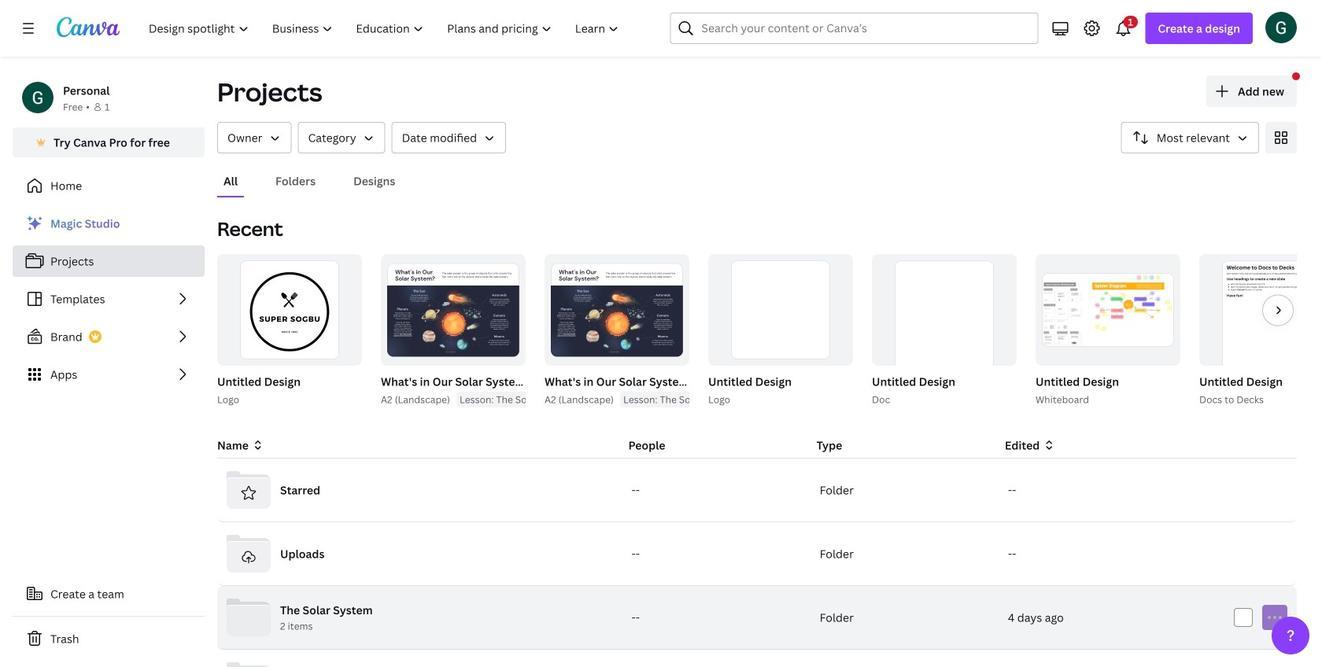 Task type: vqa. For each thing, say whether or not it's contained in the screenshot.
'Category' button
yes



Task type: locate. For each thing, give the bounding box(es) containing it.
1 group from the left
[[214, 254, 362, 408]]

Date modified button
[[392, 122, 506, 153]]

3 group from the left
[[378, 254, 581, 408]]

9 group from the left
[[869, 254, 1017, 408]]

Search search field
[[702, 13, 1007, 43]]

5 group from the left
[[541, 254, 745, 408]]

None search field
[[670, 13, 1038, 44]]

group
[[214, 254, 362, 408], [217, 254, 362, 366], [378, 254, 581, 408], [381, 254, 526, 366], [541, 254, 745, 408], [545, 254, 689, 366], [705, 254, 853, 408], [708, 254, 853, 366], [869, 254, 1017, 408], [872, 254, 1017, 401], [1032, 254, 1180, 408], [1036, 254, 1180, 366], [1196, 254, 1322, 408], [1199, 254, 1322, 401]]

8 group from the left
[[708, 254, 853, 366]]

14 group from the left
[[1199, 254, 1322, 401]]

list
[[13, 208, 205, 390]]



Task type: describe. For each thing, give the bounding box(es) containing it.
Category button
[[298, 122, 385, 153]]

7 group from the left
[[705, 254, 853, 408]]

12 group from the left
[[1036, 254, 1180, 366]]

greg robinson image
[[1265, 12, 1297, 43]]

13 group from the left
[[1196, 254, 1322, 408]]

2 group from the left
[[217, 254, 362, 366]]

4 group from the left
[[381, 254, 526, 366]]

Owner button
[[217, 122, 292, 153]]

6 group from the left
[[545, 254, 689, 366]]

top level navigation element
[[139, 13, 632, 44]]

Sort by button
[[1121, 122, 1259, 153]]

11 group from the left
[[1032, 254, 1180, 408]]

10 group from the left
[[872, 254, 1017, 401]]



